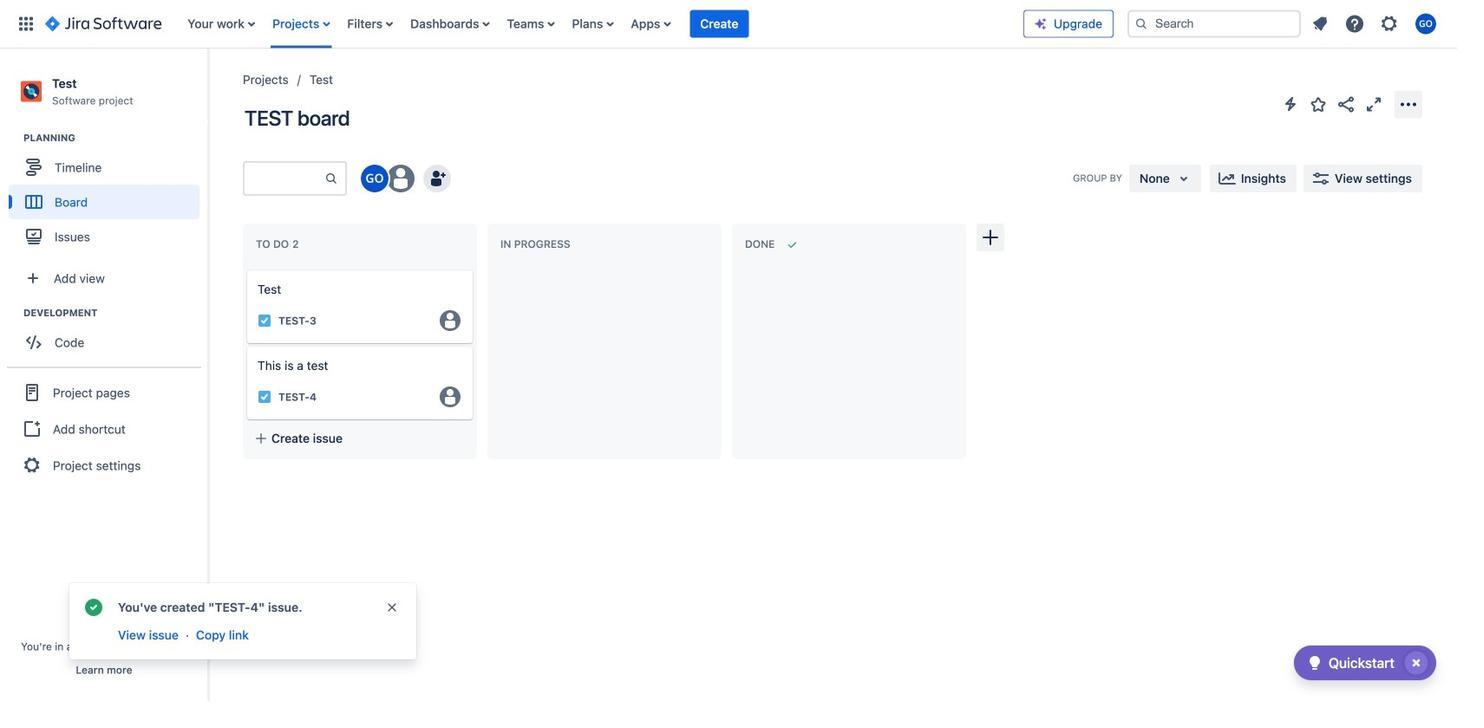 Task type: vqa. For each thing, say whether or not it's contained in the screenshot.
tooltip
no



Task type: describe. For each thing, give the bounding box(es) containing it.
0 horizontal spatial list
[[179, 0, 1024, 48]]

planning image
[[3, 128, 23, 148]]

enter full screen image
[[1364, 94, 1384, 115]]

more image
[[1398, 94, 1419, 115]]

your profile and settings image
[[1416, 13, 1436, 34]]

appswitcher icon image
[[16, 13, 36, 34]]

primary element
[[10, 0, 1024, 48]]

task image
[[258, 390, 271, 404]]

success image
[[83, 598, 104, 618]]

development image
[[3, 303, 23, 324]]



Task type: locate. For each thing, give the bounding box(es) containing it.
task image
[[258, 314, 271, 328]]

group for planning "icon"
[[9, 131, 207, 260]]

star test board image
[[1308, 94, 1329, 115]]

Search field
[[1128, 10, 1301, 38]]

list
[[179, 0, 1024, 48], [1305, 8, 1447, 39]]

None search field
[[1128, 10, 1301, 38]]

check image
[[1304, 653, 1325, 674]]

sidebar navigation image
[[189, 69, 227, 104]]

banner
[[0, 0, 1457, 49]]

heading
[[23, 131, 207, 145], [23, 306, 207, 320]]

heading for planning "icon"
[[23, 131, 207, 145]]

create column image
[[980, 227, 1001, 248]]

add people image
[[427, 168, 448, 189]]

1 heading from the top
[[23, 131, 207, 145]]

0 vertical spatial heading
[[23, 131, 207, 145]]

1 vertical spatial heading
[[23, 306, 207, 320]]

settings image
[[1379, 13, 1400, 34]]

dismiss image
[[385, 601, 399, 615]]

heading for development image
[[23, 306, 207, 320]]

1 horizontal spatial list
[[1305, 8, 1447, 39]]

automations menu button icon image
[[1280, 94, 1301, 114]]

help image
[[1344, 13, 1365, 34]]

sidebar element
[[0, 49, 208, 702]]

2 vertical spatial group
[[7, 367, 201, 490]]

group
[[9, 131, 207, 260], [9, 306, 207, 365], [7, 367, 201, 490]]

Search this board text field
[[245, 163, 324, 194]]

2 heading from the top
[[23, 306, 207, 320]]

jira software image
[[45, 13, 162, 34], [45, 13, 162, 34]]

search image
[[1135, 17, 1148, 31]]

dismiss quickstart image
[[1403, 650, 1430, 677]]

to do element
[[256, 238, 302, 251]]

view settings image
[[1311, 168, 1331, 189]]

notifications image
[[1310, 13, 1331, 34]]

list item
[[690, 0, 749, 48]]

0 vertical spatial group
[[9, 131, 207, 260]]

create issue image
[[235, 258, 256, 279]]

1 vertical spatial group
[[9, 306, 207, 365]]

group for development image
[[9, 306, 207, 365]]



